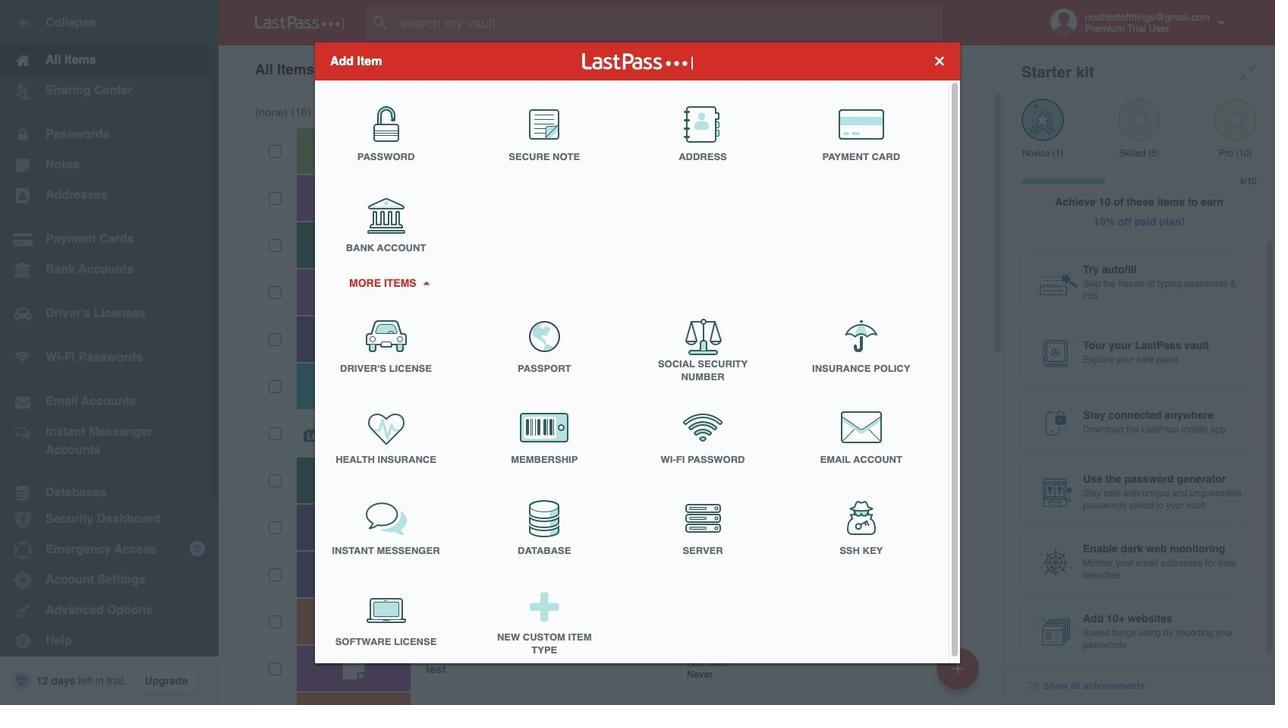 Task type: describe. For each thing, give the bounding box(es) containing it.
main navigation navigation
[[0, 0, 219, 705]]

Search search field
[[366, 6, 972, 39]]

search my vault text field
[[366, 6, 972, 39]]

new item navigation
[[931, 643, 988, 705]]



Task type: vqa. For each thing, say whether or not it's contained in the screenshot.
Vault options NAVIGATION
yes



Task type: locate. For each thing, give the bounding box(es) containing it.
vault options navigation
[[219, 46, 1004, 91]]

new item image
[[953, 663, 963, 674]]

dialog
[[315, 42, 960, 668]]

caret right image
[[421, 281, 431, 285]]

lastpass image
[[255, 16, 345, 30]]



